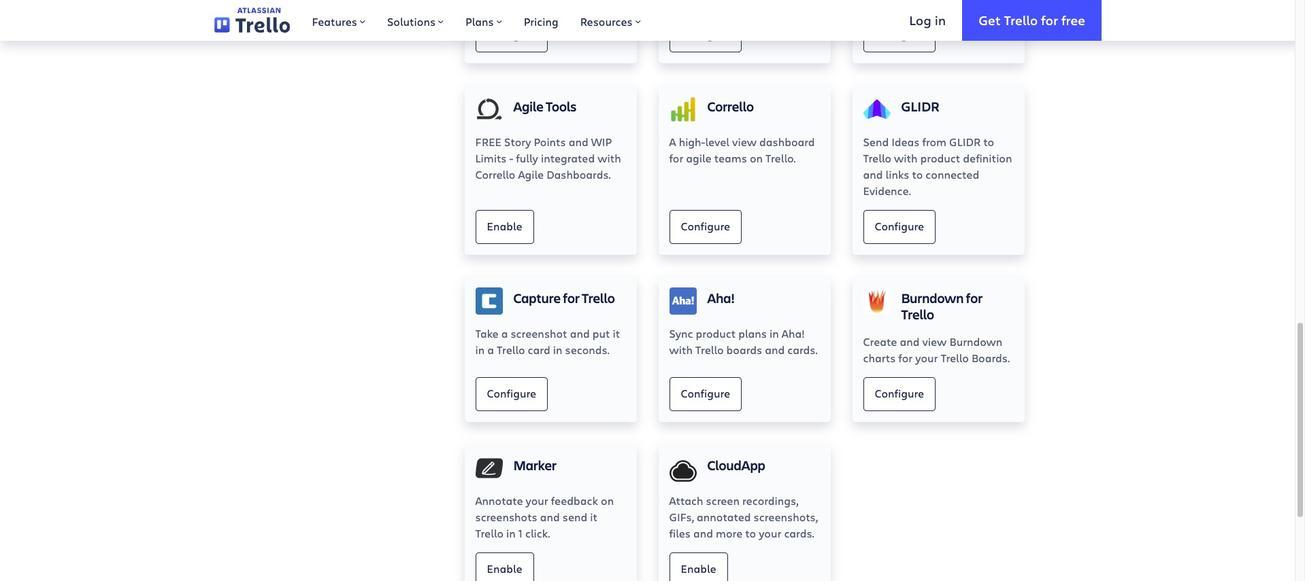 Task type: vqa. For each thing, say whether or not it's contained in the screenshot.
the Click to unstar this board. It will be removed from your starred list. icon
no



Task type: locate. For each thing, give the bounding box(es) containing it.
glidr up from
[[901, 97, 940, 116]]

0 vertical spatial it
[[613, 327, 620, 341]]

enable
[[487, 219, 522, 234], [487, 562, 522, 577], [681, 562, 716, 577]]

annotated
[[697, 510, 751, 525]]

and inside the annotate your feedback on screenshots and send it trello in 1 click.
[[540, 510, 560, 525]]

trello left card
[[497, 343, 525, 357]]

1 horizontal spatial on
[[750, 151, 763, 165]]

with inside free story points and wip limits - fully integrated with corrello agile dashboards.
[[598, 151, 621, 165]]

apps
[[417, 0, 436, 7]]

it
[[613, 327, 620, 341], [590, 510, 598, 525]]

attach
[[669, 494, 703, 508]]

1 vertical spatial burndown
[[950, 335, 1003, 349]]

1 vertical spatial aha!
[[782, 327, 805, 341]]

fully
[[516, 151, 538, 165]]

for inside get trello for free link
[[1041, 11, 1058, 28]]

glidr inside send ideas from glidr to trello with product definition and links to connected evidence.
[[949, 135, 981, 149]]

a
[[501, 327, 508, 341], [487, 343, 494, 357]]

and up evidence.
[[863, 167, 883, 182]]

to
[[276, 8, 284, 19], [984, 135, 994, 149], [912, 167, 923, 182], [745, 527, 756, 541]]

0 vertical spatial product
[[921, 151, 961, 165]]

aha! inside sync product plans in aha! with trello boards and cards.
[[782, 327, 805, 341]]

cloudapp
[[707, 457, 766, 475]]

learn
[[276, 26, 297, 37]]

from
[[923, 135, 947, 149]]

cards. right boards
[[788, 343, 818, 357]]

and right the create
[[900, 335, 920, 349]]

a right take
[[501, 327, 508, 341]]

trello right get
[[1004, 11, 1038, 28]]

definition
[[963, 151, 1012, 165]]

agile left tools
[[514, 97, 544, 116]]

get trello for free link
[[962, 0, 1102, 41]]

pricing link
[[513, 0, 569, 41]]

and
[[309, 8, 324, 19], [569, 135, 588, 149], [863, 167, 883, 182], [570, 327, 590, 341], [900, 335, 920, 349], [765, 343, 785, 357], [540, 510, 560, 525], [694, 527, 713, 541]]

it right put
[[613, 327, 620, 341]]

corrello down limits
[[475, 167, 515, 182]]

trello down send
[[863, 151, 892, 165]]

and inside free story points and wip limits - fully integrated with corrello agile dashboards.
[[569, 135, 588, 149]]

enable link for marker
[[475, 553, 534, 582]]

send
[[863, 135, 889, 149]]

in inside sync product plans in aha! with trello boards and cards.
[[770, 327, 779, 341]]

features button
[[301, 0, 376, 41]]

0 vertical spatial burndown
[[901, 289, 964, 308]]

to down build
[[276, 8, 284, 19]]

0 horizontal spatial on
[[601, 494, 614, 508]]

screenshots,
[[754, 510, 818, 525]]

1 vertical spatial cards.
[[784, 527, 814, 541]]

burndown up boards.
[[950, 335, 1003, 349]]

agile down fully
[[518, 167, 544, 182]]

view down burndown for trello
[[922, 335, 947, 349]]

plans
[[466, 14, 494, 29]]

on inside a high-level view dashboard for agile teams on trello.
[[750, 151, 763, 165]]

view
[[732, 135, 757, 149], [922, 335, 947, 349]]

glidr
[[901, 97, 940, 116], [949, 135, 981, 149]]

boards
[[727, 343, 762, 357]]

glidr up definition
[[949, 135, 981, 149]]

log in link
[[893, 0, 962, 41]]

and up seconds.
[[570, 327, 590, 341]]

agile
[[514, 97, 544, 116], [518, 167, 544, 182]]

take a screenshot and put it in a trello card in seconds.
[[475, 327, 620, 357]]

learn about trello for developers link
[[276, 26, 403, 37]]

a down take
[[487, 343, 494, 357]]

1 vertical spatial it
[[590, 510, 598, 525]]

aha! up sync product plans in aha! with trello boards and cards.
[[707, 289, 735, 308]]

to right more
[[745, 527, 756, 541]]

product inside sync product plans in aha! with trello boards and cards.
[[696, 327, 736, 341]]

0 horizontal spatial view
[[732, 135, 757, 149]]

in right plans
[[770, 327, 779, 341]]

enable link
[[475, 210, 534, 244], [475, 553, 534, 582], [669, 553, 728, 582]]

and up integrated
[[569, 135, 588, 149]]

product up boards
[[696, 327, 736, 341]]

trello down screenshots
[[475, 527, 504, 541]]

1 vertical spatial glidr
[[949, 135, 981, 149]]

1 vertical spatial on
[[601, 494, 614, 508]]

1 vertical spatial corrello
[[475, 167, 515, 182]]

0 horizontal spatial product
[[696, 327, 736, 341]]

1 vertical spatial product
[[696, 327, 736, 341]]

1 horizontal spatial aha!
[[782, 327, 805, 341]]

links
[[886, 167, 910, 182]]

solutions button
[[376, 0, 455, 41]]

points
[[534, 135, 566, 149]]

burndown up the create and view burndown charts for your trello boards.
[[901, 289, 964, 308]]

cards. inside attach screen recordings, gifs, annotated screenshots, files and more to your cards.
[[784, 527, 814, 541]]

enable for agile tools
[[487, 219, 522, 234]]

your
[[398, 0, 415, 7], [916, 351, 938, 365], [526, 494, 548, 508], [759, 527, 782, 541]]

1 horizontal spatial with
[[669, 343, 693, 357]]

0 vertical spatial corrello
[[707, 97, 754, 116]]

in left 1
[[506, 527, 516, 541]]

and up click.
[[540, 510, 560, 525]]

free
[[1062, 11, 1086, 28]]

view inside the create and view burndown charts for your trello boards.
[[922, 335, 947, 349]]

product
[[921, 151, 961, 165], [696, 327, 736, 341]]

with down wip
[[598, 151, 621, 165]]

for inside a high-level view dashboard for agile teams on trello.
[[669, 151, 684, 165]]

trello inside take a screenshot and put it in a trello card in seconds.
[[497, 343, 525, 357]]

and inside attach screen recordings, gifs, annotated screenshots, files and more to your cards.
[[694, 527, 713, 541]]

your right "charts"
[[916, 351, 938, 365]]

view up teams in the right top of the page
[[732, 135, 757, 149]]

annotate your feedback on screenshots and send it trello in 1 click.
[[475, 494, 614, 541]]

trello up the create and view burndown charts for your trello boards.
[[901, 306, 935, 324]]

your inside the create and view burndown charts for your trello boards.
[[916, 351, 938, 365]]

trello left boards
[[696, 343, 724, 357]]

trello left boards.
[[941, 351, 969, 365]]

burndown
[[901, 289, 964, 308], [950, 335, 1003, 349]]

trello down build
[[286, 8, 307, 19]]

configure
[[487, 27, 536, 42], [681, 27, 730, 42], [875, 27, 924, 42], [681, 219, 730, 234], [875, 219, 924, 234], [487, 387, 536, 401], [681, 387, 730, 401], [875, 387, 924, 401]]

build integrations that connect your apps to trello and millions of users. learn about trello for developers
[[276, 0, 436, 37]]

with down sync
[[669, 343, 693, 357]]

with
[[598, 151, 621, 165], [894, 151, 918, 165], [669, 343, 693, 357]]

and down integrations
[[309, 8, 324, 19]]

1 horizontal spatial glidr
[[949, 135, 981, 149]]

it right "send"
[[590, 510, 598, 525]]

sync
[[669, 327, 693, 341]]

0 vertical spatial on
[[750, 151, 763, 165]]

0 horizontal spatial with
[[598, 151, 621, 165]]

on inside the annotate your feedback on screenshots and send it trello in 1 click.
[[601, 494, 614, 508]]

0 vertical spatial view
[[732, 135, 757, 149]]

cards.
[[788, 343, 818, 357], [784, 527, 814, 541]]

to right links
[[912, 167, 923, 182]]

your down screenshots, at the bottom of the page
[[759, 527, 782, 541]]

your up solutions
[[398, 0, 415, 7]]

your inside the build integrations that connect your apps to trello and millions of users. learn about trello for developers
[[398, 0, 415, 7]]

connected
[[926, 167, 979, 182]]

1 horizontal spatial product
[[921, 151, 961, 165]]

users.
[[369, 8, 391, 19]]

and down plans
[[765, 343, 785, 357]]

0 horizontal spatial corrello
[[475, 167, 515, 182]]

view inside a high-level view dashboard for agile teams on trello.
[[732, 135, 757, 149]]

your inside the annotate your feedback on screenshots and send it trello in 1 click.
[[526, 494, 548, 508]]

corrello
[[707, 97, 754, 116], [475, 167, 515, 182]]

capture for trello
[[514, 289, 615, 308]]

2 horizontal spatial with
[[894, 151, 918, 165]]

on right feedback
[[601, 494, 614, 508]]

burndown inside the create and view burndown charts for your trello boards.
[[950, 335, 1003, 349]]

0 vertical spatial glidr
[[901, 97, 940, 116]]

corrello inside free story points and wip limits - fully integrated with corrello agile dashboards.
[[475, 167, 515, 182]]

resources
[[580, 14, 633, 29]]

and inside send ideas from glidr to trello with product definition and links to connected evidence.
[[863, 167, 883, 182]]

0 vertical spatial a
[[501, 327, 508, 341]]

1 vertical spatial a
[[487, 343, 494, 357]]

trello.
[[766, 151, 796, 165]]

of
[[359, 8, 367, 19]]

0 horizontal spatial glidr
[[901, 97, 940, 116]]

and right files
[[694, 527, 713, 541]]

0 vertical spatial cards.
[[788, 343, 818, 357]]

1 horizontal spatial view
[[922, 335, 947, 349]]

tools
[[546, 97, 577, 116]]

product down from
[[921, 151, 961, 165]]

aha! right plans
[[782, 327, 805, 341]]

on
[[750, 151, 763, 165], [601, 494, 614, 508]]

for
[[1041, 11, 1058, 28], [348, 26, 358, 37], [669, 151, 684, 165], [563, 289, 580, 308], [966, 289, 983, 308], [899, 351, 913, 365]]

a
[[669, 135, 676, 149]]

corrello up 'level'
[[707, 97, 754, 116]]

on left trello.
[[750, 151, 763, 165]]

your up click.
[[526, 494, 548, 508]]

cards. down screenshots, at the bottom of the page
[[784, 527, 814, 541]]

to inside attach screen recordings, gifs, annotated screenshots, files and more to your cards.
[[745, 527, 756, 541]]

configure link
[[475, 18, 548, 52], [669, 18, 742, 52], [863, 18, 936, 52], [669, 210, 742, 244], [863, 210, 936, 244], [475, 378, 548, 412], [669, 378, 742, 412], [863, 378, 936, 412]]

your inside attach screen recordings, gifs, annotated screenshots, files and more to your cards.
[[759, 527, 782, 541]]

build
[[276, 0, 296, 7]]

1 vertical spatial agile
[[518, 167, 544, 182]]

0 horizontal spatial aha!
[[707, 289, 735, 308]]

1 vertical spatial view
[[922, 335, 947, 349]]

free story points and wip limits - fully integrated with corrello agile dashboards.
[[475, 135, 621, 182]]

with down ideas at the right of the page
[[894, 151, 918, 165]]

pricing
[[524, 14, 559, 29]]

trello
[[286, 8, 307, 19], [1004, 11, 1038, 28], [325, 26, 346, 37], [863, 151, 892, 165], [582, 289, 615, 308], [901, 306, 935, 324], [497, 343, 525, 357], [696, 343, 724, 357], [941, 351, 969, 365], [475, 527, 504, 541]]

enable link for agile tools
[[475, 210, 534, 244]]

for inside burndown for trello
[[966, 289, 983, 308]]

1 horizontal spatial corrello
[[707, 97, 754, 116]]

trello inside the create and view burndown charts for your trello boards.
[[941, 351, 969, 365]]

1 horizontal spatial it
[[613, 327, 620, 341]]

0 horizontal spatial it
[[590, 510, 598, 525]]

enable for cloudapp
[[681, 562, 716, 577]]



Task type: describe. For each thing, give the bounding box(es) containing it.
it inside the annotate your feedback on screenshots and send it trello in 1 click.
[[590, 510, 598, 525]]

0 vertical spatial agile
[[514, 97, 544, 116]]

teams
[[714, 151, 747, 165]]

trello inside sync product plans in aha! with trello boards and cards.
[[696, 343, 724, 357]]

0 horizontal spatial a
[[487, 343, 494, 357]]

in down take
[[475, 343, 485, 357]]

get
[[979, 11, 1001, 28]]

gifs,
[[669, 510, 694, 525]]

evidence.
[[863, 184, 911, 198]]

agile inside free story points and wip limits - fully integrated with corrello agile dashboards.
[[518, 167, 544, 182]]

it inside take a screenshot and put it in a trello card in seconds.
[[613, 327, 620, 341]]

more
[[716, 527, 743, 541]]

1 horizontal spatial a
[[501, 327, 508, 341]]

cards. inside sync product plans in aha! with trello boards and cards.
[[788, 343, 818, 357]]

agile tools
[[514, 97, 577, 116]]

screenshot
[[511, 327, 567, 341]]

agile
[[686, 151, 712, 165]]

trello inside the annotate your feedback on screenshots and send it trello in 1 click.
[[475, 527, 504, 541]]

charts
[[863, 351, 896, 365]]

recordings,
[[743, 494, 799, 508]]

in inside the annotate your feedback on screenshots and send it trello in 1 click.
[[506, 527, 516, 541]]

take
[[475, 327, 499, 341]]

click.
[[525, 527, 550, 541]]

trello up put
[[582, 289, 615, 308]]

enable link for cloudapp
[[669, 553, 728, 582]]

1
[[518, 527, 523, 541]]

product inside send ideas from glidr to trello with product definition and links to connected evidence.
[[921, 151, 961, 165]]

with inside send ideas from glidr to trello with product definition and links to connected evidence.
[[894, 151, 918, 165]]

burndown for trello
[[901, 289, 983, 324]]

and inside the build integrations that connect your apps to trello and millions of users. learn about trello for developers
[[309, 8, 324, 19]]

features
[[312, 14, 357, 29]]

0 vertical spatial aha!
[[707, 289, 735, 308]]

about
[[299, 26, 323, 37]]

and inside take a screenshot and put it in a trello card in seconds.
[[570, 327, 590, 341]]

get trello for free
[[979, 11, 1086, 28]]

a high-level view dashboard for agile teams on trello.
[[669, 135, 815, 165]]

create
[[863, 335, 897, 349]]

plans button
[[455, 0, 513, 41]]

limits
[[475, 151, 507, 165]]

enable for marker
[[487, 562, 522, 577]]

send ideas from glidr to trello with product definition and links to connected evidence.
[[863, 135, 1012, 198]]

marker
[[514, 457, 557, 475]]

in right log at top
[[935, 11, 946, 28]]

to inside the build integrations that connect your apps to trello and millions of users. learn about trello for developers
[[276, 8, 284, 19]]

-
[[509, 151, 513, 165]]

put
[[593, 327, 610, 341]]

card
[[528, 343, 550, 357]]

atlassian trello image
[[214, 8, 290, 33]]

trello down millions
[[325, 26, 346, 37]]

log
[[909, 11, 932, 28]]

log in
[[909, 11, 946, 28]]

for inside the build integrations that connect your apps to trello and millions of users. learn about trello for developers
[[348, 26, 358, 37]]

wip
[[591, 135, 612, 149]]

level
[[705, 135, 730, 149]]

story
[[504, 135, 531, 149]]

ideas
[[892, 135, 920, 149]]

seconds.
[[565, 343, 610, 357]]

and inside the create and view burndown charts for your trello boards.
[[900, 335, 920, 349]]

dashboards.
[[547, 167, 611, 182]]

screenshots
[[475, 510, 537, 525]]

with inside sync product plans in aha! with trello boards and cards.
[[669, 343, 693, 357]]

feedback
[[551, 494, 598, 508]]

attach screen recordings, gifs, annotated screenshots, files and more to your cards.
[[669, 494, 818, 541]]

high-
[[679, 135, 705, 149]]

trello inside send ideas from glidr to trello with product definition and links to connected evidence.
[[863, 151, 892, 165]]

boards.
[[972, 351, 1010, 365]]

millions
[[326, 8, 357, 19]]

that
[[347, 0, 363, 7]]

sync product plans in aha! with trello boards and cards.
[[669, 327, 818, 357]]

integrated
[[541, 151, 595, 165]]

screen
[[706, 494, 740, 508]]

free
[[475, 135, 502, 149]]

for inside the create and view burndown charts for your trello boards.
[[899, 351, 913, 365]]

dashboard
[[760, 135, 815, 149]]

developers
[[361, 26, 403, 37]]

trello inside burndown for trello
[[901, 306, 935, 324]]

integrations
[[298, 0, 345, 7]]

connect
[[365, 0, 396, 7]]

files
[[669, 527, 691, 541]]

solutions
[[387, 14, 436, 29]]

resources button
[[569, 0, 652, 41]]

annotate
[[475, 494, 523, 508]]

to up definition
[[984, 135, 994, 149]]

plans
[[739, 327, 767, 341]]

send
[[563, 510, 588, 525]]

and inside sync product plans in aha! with trello boards and cards.
[[765, 343, 785, 357]]

burndown inside burndown for trello
[[901, 289, 964, 308]]

capture
[[514, 289, 561, 308]]

in right card
[[553, 343, 562, 357]]

create and view burndown charts for your trello boards.
[[863, 335, 1010, 365]]



